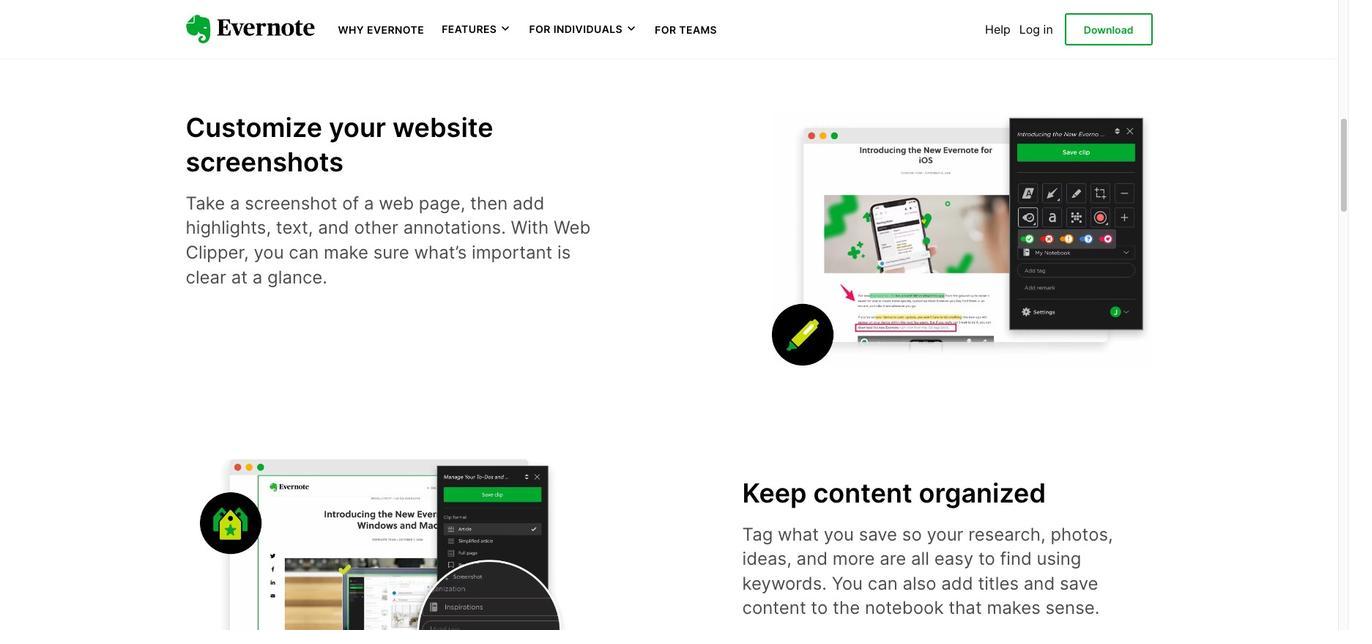 Task type: vqa. For each thing, say whether or not it's contained in the screenshot.
important
yes



Task type: locate. For each thing, give the bounding box(es) containing it.
you down text,
[[254, 242, 284, 263]]

and down using
[[1024, 573, 1055, 594]]

and
[[318, 217, 349, 238], [797, 548, 828, 570], [1024, 573, 1055, 594]]

page,
[[419, 193, 466, 214]]

0 vertical spatial you
[[254, 242, 284, 263]]

a up highlights,
[[230, 193, 240, 214]]

for teams link
[[655, 22, 718, 37]]

your
[[329, 112, 386, 144], [927, 524, 964, 545]]

important
[[472, 242, 553, 263]]

0 vertical spatial your
[[329, 112, 386, 144]]

can inside take a screenshot of a web page, then add highlights, text, and other annotations. with web clipper, you can make sure what's important is clear at a glance.
[[289, 242, 319, 263]]

easy
[[935, 548, 974, 570]]

1 horizontal spatial a
[[253, 266, 263, 288]]

1 vertical spatial content
[[743, 598, 807, 619]]

screenshot
[[245, 193, 337, 214]]

content down keywords.
[[743, 598, 807, 619]]

sure
[[374, 242, 409, 263]]

for for for teams
[[655, 23, 677, 36]]

0 horizontal spatial your
[[329, 112, 386, 144]]

0 horizontal spatial for
[[529, 23, 551, 35]]

annotations.
[[403, 217, 506, 238]]

of
[[342, 193, 359, 214]]

to left the the
[[811, 598, 828, 619]]

0 vertical spatial save
[[859, 524, 898, 545]]

add up with
[[513, 193, 545, 214]]

1 vertical spatial and
[[797, 548, 828, 570]]

teams
[[680, 23, 718, 36]]

web clipper evernote tags feature showcase image
[[186, 460, 567, 630]]

1 horizontal spatial can
[[868, 573, 898, 594]]

you
[[254, 242, 284, 263], [824, 524, 854, 545]]

at
[[231, 266, 248, 288]]

tag what you save so your research, photos, ideas, and more are all easy to find using keywords. you can also add titles and save content to the notebook that makes sense.
[[743, 524, 1114, 619]]

customize
[[186, 112, 322, 144]]

0 horizontal spatial you
[[254, 242, 284, 263]]

a
[[230, 193, 240, 214], [364, 193, 374, 214], [253, 266, 263, 288]]

why evernote
[[338, 23, 424, 36]]

1 vertical spatial add
[[942, 573, 974, 594]]

for teams
[[655, 23, 718, 36]]

content
[[814, 477, 913, 509], [743, 598, 807, 619]]

1 vertical spatial to
[[811, 598, 828, 619]]

save up sense.
[[1060, 573, 1099, 594]]

0 vertical spatial add
[[513, 193, 545, 214]]

your inside tag what you save so your research, photos, ideas, and more are all easy to find using keywords. you can also add titles and save content to the notebook that makes sense.
[[927, 524, 964, 545]]

0 horizontal spatial content
[[743, 598, 807, 619]]

are
[[880, 548, 907, 570]]

2 horizontal spatial and
[[1024, 573, 1055, 594]]

save
[[859, 524, 898, 545], [1060, 573, 1099, 594]]

save up the 'are'
[[859, 524, 898, 545]]

evernote
[[367, 23, 424, 36]]

to
[[979, 548, 996, 570], [811, 598, 828, 619]]

a right of
[[364, 193, 374, 214]]

for
[[529, 23, 551, 35], [655, 23, 677, 36]]

that
[[949, 598, 982, 619]]

features button
[[442, 22, 512, 36]]

can inside tag what you save so your research, photos, ideas, and more are all easy to find using keywords. you can also add titles and save content to the notebook that makes sense.
[[868, 573, 898, 594]]

content up so
[[814, 477, 913, 509]]

to up titles
[[979, 548, 996, 570]]

0 vertical spatial to
[[979, 548, 996, 570]]

can
[[289, 242, 319, 263], [868, 573, 898, 594]]

ideas,
[[743, 548, 792, 570]]

1 horizontal spatial to
[[979, 548, 996, 570]]

help link
[[986, 22, 1011, 37]]

features
[[442, 23, 497, 35]]

1 horizontal spatial your
[[927, 524, 964, 545]]

can down the 'are'
[[868, 573, 898, 594]]

1 vertical spatial can
[[868, 573, 898, 594]]

0 vertical spatial and
[[318, 217, 349, 238]]

and down what in the bottom right of the page
[[797, 548, 828, 570]]

0 vertical spatial content
[[814, 477, 913, 509]]

and up make
[[318, 217, 349, 238]]

can up the glance.
[[289, 242, 319, 263]]

organized
[[919, 477, 1047, 509]]

take
[[186, 193, 225, 214]]

add
[[513, 193, 545, 214], [942, 573, 974, 594]]

for inside button
[[529, 23, 551, 35]]

0 horizontal spatial add
[[513, 193, 545, 214]]

tag
[[743, 524, 773, 545]]

0 vertical spatial can
[[289, 242, 319, 263]]

other
[[354, 217, 399, 238]]

1 horizontal spatial you
[[824, 524, 854, 545]]

0 horizontal spatial and
[[318, 217, 349, 238]]

1 vertical spatial your
[[927, 524, 964, 545]]

sense.
[[1046, 598, 1100, 619]]

and inside take a screenshot of a web page, then add highlights, text, and other annotations. with web clipper, you can make sure what's important is clear at a glance.
[[318, 217, 349, 238]]

your inside customize your website screenshots
[[329, 112, 386, 144]]

all
[[912, 548, 930, 570]]

1 horizontal spatial for
[[655, 23, 677, 36]]

for left teams
[[655, 23, 677, 36]]

1 horizontal spatial content
[[814, 477, 913, 509]]

1 horizontal spatial add
[[942, 573, 974, 594]]

add inside tag what you save so your research, photos, ideas, and more are all easy to find using keywords. you can also add titles and save content to the notebook that makes sense.
[[942, 573, 974, 594]]

photos,
[[1051, 524, 1114, 545]]

a right "at"
[[253, 266, 263, 288]]

log in link
[[1020, 22, 1054, 37]]

1 vertical spatial save
[[1060, 573, 1099, 594]]

you up the 'more'
[[824, 524, 854, 545]]

0 horizontal spatial can
[[289, 242, 319, 263]]

1 vertical spatial you
[[824, 524, 854, 545]]

for left individuals
[[529, 23, 551, 35]]

keep
[[743, 477, 807, 509]]

add down easy
[[942, 573, 974, 594]]

titles
[[979, 573, 1019, 594]]

evernote logo image
[[186, 15, 315, 44]]

you inside take a screenshot of a web page, then add highlights, text, and other annotations. with web clipper, you can make sure what's important is clear at a glance.
[[254, 242, 284, 263]]

for individuals button
[[529, 22, 638, 36]]



Task type: describe. For each thing, give the bounding box(es) containing it.
with
[[511, 217, 549, 238]]

help
[[986, 22, 1011, 37]]

using
[[1037, 548, 1082, 570]]

customize your website screenshots
[[186, 112, 494, 178]]

1 horizontal spatial and
[[797, 548, 828, 570]]

also
[[903, 573, 937, 594]]

so
[[903, 524, 922, 545]]

why evernote link
[[338, 22, 424, 37]]

then
[[471, 193, 508, 214]]

glance.
[[268, 266, 328, 288]]

web
[[554, 217, 591, 238]]

screenshots
[[186, 146, 344, 178]]

highlights,
[[186, 217, 271, 238]]

1 horizontal spatial save
[[1060, 573, 1099, 594]]

web
[[379, 193, 414, 214]]

2 horizontal spatial a
[[364, 193, 374, 214]]

research,
[[969, 524, 1046, 545]]

0 horizontal spatial a
[[230, 193, 240, 214]]

in
[[1044, 22, 1054, 37]]

you inside tag what you save so your research, photos, ideas, and more are all easy to find using keywords. you can also add titles and save content to the notebook that makes sense.
[[824, 524, 854, 545]]

download
[[1084, 23, 1134, 36]]

text,
[[276, 217, 313, 238]]

is
[[558, 242, 571, 263]]

makes
[[987, 598, 1041, 619]]

what's
[[414, 242, 467, 263]]

more
[[833, 548, 875, 570]]

log in
[[1020, 22, 1054, 37]]

website
[[393, 112, 494, 144]]

find
[[1001, 548, 1032, 570]]

log
[[1020, 22, 1041, 37]]

for for for individuals
[[529, 23, 551, 35]]

0 horizontal spatial save
[[859, 524, 898, 545]]

add inside take a screenshot of a web page, then add highlights, text, and other annotations. with web clipper, you can make sure what's important is clear at a glance.
[[513, 193, 545, 214]]

notebook
[[865, 598, 944, 619]]

keywords.
[[743, 573, 827, 594]]

2 vertical spatial and
[[1024, 573, 1055, 594]]

clear
[[186, 266, 226, 288]]

for individuals
[[529, 23, 623, 35]]

make
[[324, 242, 369, 263]]

take a screenshot of a web page, then add highlights, text, and other annotations. with web clipper, you can make sure what's important is clear at a glance.
[[186, 193, 591, 288]]

you
[[832, 573, 863, 594]]

save anything with evernote webclipper image
[[186, 0, 567, 17]]

clipper,
[[186, 242, 249, 263]]

what
[[778, 524, 819, 545]]

the
[[833, 598, 860, 619]]

highlight in evernote webclipper image
[[772, 111, 1153, 365]]

download link
[[1065, 13, 1153, 46]]

keep content organized
[[743, 477, 1047, 509]]

content inside tag what you save so your research, photos, ideas, and more are all easy to find using keywords. you can also add titles and save content to the notebook that makes sense.
[[743, 598, 807, 619]]

0 horizontal spatial to
[[811, 598, 828, 619]]

individuals
[[554, 23, 623, 35]]

why
[[338, 23, 364, 36]]



